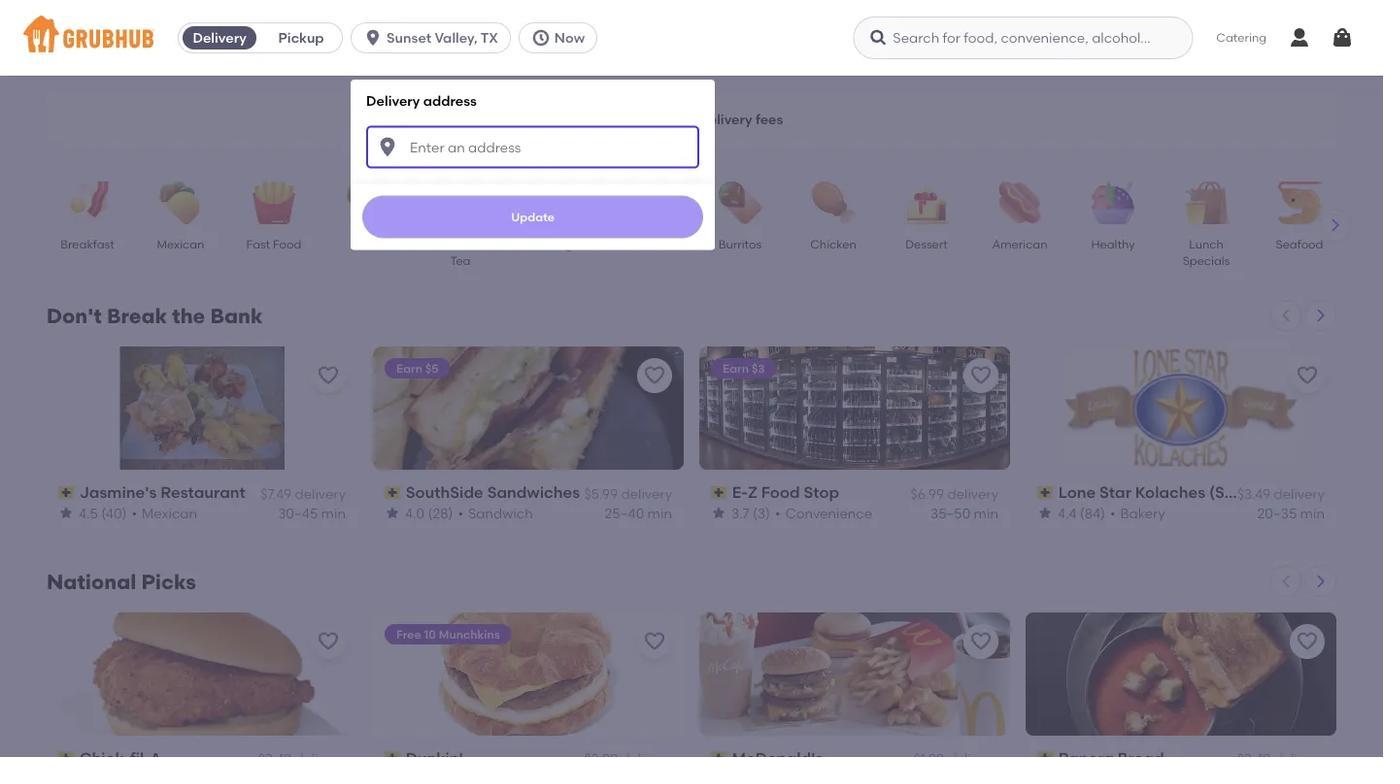 Task type: locate. For each thing, give the bounding box(es) containing it.
southside
[[406, 483, 484, 502]]

sandwich
[[468, 505, 533, 522]]

star icon image for e-z food stop
[[711, 506, 727, 522]]

1 horizontal spatial svg image
[[1331, 26, 1355, 50]]

delivery for e-z food stop
[[948, 486, 999, 502]]

0 vertical spatial delivery
[[193, 30, 247, 46]]

mexican down mexican image
[[157, 237, 204, 251]]

the
[[172, 304, 205, 329]]

35–50 min
[[931, 505, 999, 522]]

0 vertical spatial mexican
[[157, 237, 204, 251]]

delivery up the 30–45 min
[[295, 486, 346, 502]]

save this restaurant image
[[970, 364, 993, 388], [970, 631, 993, 654], [1296, 631, 1320, 654]]

jasmine's
[[79, 483, 157, 502]]

svg image
[[364, 28, 383, 48], [869, 28, 888, 48], [376, 136, 399, 159]]

lone star kolaches (s austin)
[[1059, 483, 1283, 502]]

delivery left the address
[[366, 92, 420, 109]]

seafood image
[[1266, 182, 1334, 224]]

1 • from the left
[[132, 505, 137, 522]]

$5.99 delivery
[[584, 486, 672, 502]]

35–50
[[931, 505, 971, 522]]

delivery inside delivery button
[[193, 30, 247, 46]]

•
[[132, 505, 137, 522], [458, 505, 463, 522], [775, 505, 781, 522], [1111, 505, 1116, 522]]

2 vertical spatial caret right icon image
[[1314, 574, 1329, 590]]

coffee and tea
[[429, 237, 492, 268]]

mexican
[[157, 237, 204, 251], [142, 505, 197, 522]]

pickup button
[[261, 22, 342, 53]]

1 vertical spatial caret right icon image
[[1314, 308, 1329, 324]]

$5.99
[[584, 486, 618, 502]]

save this restaurant button
[[311, 359, 346, 394], [637, 359, 672, 394], [964, 359, 999, 394], [1290, 359, 1325, 394], [311, 625, 346, 660], [637, 625, 672, 660], [964, 625, 999, 660], [1290, 625, 1325, 660]]

healthy image
[[1080, 182, 1148, 224]]

1 horizontal spatial earn
[[723, 361, 749, 376]]

1 horizontal spatial food
[[762, 483, 800, 502]]

min right 35–50
[[974, 505, 999, 522]]

min right 20–35
[[1301, 505, 1325, 522]]

3 • from the left
[[775, 505, 781, 522]]

dessert
[[906, 237, 948, 251]]

kolaches
[[1136, 483, 1206, 502]]

earn left $3
[[723, 361, 749, 376]]

unlock $0 delivery fees
[[631, 111, 784, 128]]

jasmine's restaurant
[[79, 483, 246, 502]]

subscription pass image
[[711, 486, 728, 500], [58, 752, 75, 759], [711, 752, 728, 759]]

0 vertical spatial caret left icon image
[[1279, 308, 1294, 324]]

star icon image for jasmine's restaurant
[[58, 506, 74, 522]]

burritos image
[[706, 182, 774, 224]]

$3.49
[[1238, 486, 1271, 502]]

sunset valley, tx
[[387, 30, 498, 46]]

1 vertical spatial mexican
[[142, 505, 197, 522]]

2 min from the left
[[648, 505, 672, 522]]

4 • from the left
[[1111, 505, 1116, 522]]

1 star icon image from the left
[[58, 506, 74, 522]]

chicken
[[811, 237, 857, 251]]

earn left $5
[[396, 361, 423, 376]]

star icon image for southside sandwiches
[[385, 506, 400, 522]]

seafood
[[1276, 237, 1324, 251]]

lunch
[[1190, 237, 1224, 251]]

0 horizontal spatial delivery
[[193, 30, 247, 46]]

1 vertical spatial delivery
[[366, 92, 420, 109]]

star icon image left 4.4
[[1038, 506, 1053, 522]]

2 earn from the left
[[723, 361, 749, 376]]

star icon image left 4.0
[[385, 506, 400, 522]]

earn for e-
[[723, 361, 749, 376]]

min for e-z food stop
[[974, 505, 999, 522]]

min
[[321, 505, 346, 522], [648, 505, 672, 522], [974, 505, 999, 522], [1301, 505, 1325, 522]]

delivery up 35–50 min on the bottom
[[948, 486, 999, 502]]

4 star icon image from the left
[[1038, 506, 1053, 522]]

delivery address
[[366, 92, 477, 109]]

0 horizontal spatial svg image
[[531, 28, 551, 48]]

caret left icon image down seafood
[[1279, 308, 1294, 324]]

update
[[511, 210, 555, 224]]

specials
[[1183, 254, 1231, 268]]

valley,
[[435, 30, 478, 46]]

• right (40) at the left bottom of the page
[[132, 505, 137, 522]]

break
[[107, 304, 167, 329]]

1 caret left icon image from the top
[[1279, 308, 1294, 324]]

0 horizontal spatial earn
[[396, 361, 423, 376]]

delivery for lone star kolaches (s austin)
[[1274, 486, 1325, 502]]

0 horizontal spatial food
[[273, 237, 302, 251]]

food
[[273, 237, 302, 251], [762, 483, 800, 502]]

(s
[[1210, 483, 1225, 502]]

0 vertical spatial food
[[273, 237, 302, 251]]

subscription pass image
[[58, 486, 75, 500], [385, 486, 402, 500], [1038, 486, 1055, 500], [385, 752, 402, 759], [1038, 752, 1055, 759]]

don't break the bank
[[47, 304, 263, 329]]

delivery
[[193, 30, 247, 46], [366, 92, 420, 109]]

star icon image left 3.7
[[711, 506, 727, 522]]

1 min from the left
[[321, 505, 346, 522]]

address
[[423, 92, 477, 109]]

sunset
[[387, 30, 432, 46]]

(3)
[[753, 505, 771, 522]]

food right fast
[[273, 237, 302, 251]]

earn $5
[[396, 361, 439, 376]]

hamburgers
[[518, 237, 589, 251]]

american
[[993, 237, 1048, 251]]

caret right icon image for national picks
[[1314, 574, 1329, 590]]

• right '(28)'
[[458, 505, 463, 522]]

food right "z"
[[762, 483, 800, 502]]

star icon image
[[58, 506, 74, 522], [385, 506, 400, 522], [711, 506, 727, 522], [1038, 506, 1053, 522]]

main navigation navigation
[[0, 0, 1384, 759]]

star icon image for lone star kolaches (s austin)
[[1038, 506, 1053, 522]]

now button
[[519, 22, 605, 53]]

healthy
[[1092, 237, 1135, 251]]

1 earn from the left
[[396, 361, 423, 376]]

4 min from the left
[[1301, 505, 1325, 522]]

• right (84)
[[1111, 505, 1116, 522]]

donuts image
[[613, 182, 681, 224]]

caret left icon image for don't break the bank
[[1279, 308, 1294, 324]]

star icon image left 4.5
[[58, 506, 74, 522]]

don't
[[47, 304, 102, 329]]

1 vertical spatial food
[[762, 483, 800, 502]]

30–45
[[278, 505, 318, 522]]

burritos
[[719, 237, 762, 251]]

southside sandwiches
[[406, 483, 580, 502]]

2 • from the left
[[458, 505, 463, 522]]

national picks
[[47, 570, 196, 595]]

2 star icon image from the left
[[385, 506, 400, 522]]

caret left icon image for national picks
[[1279, 574, 1294, 590]]

3.7
[[732, 505, 750, 522]]

delivery up 25–40 min
[[621, 486, 672, 502]]

svg image
[[1331, 26, 1355, 50], [531, 28, 551, 48]]

3 star icon image from the left
[[711, 506, 727, 522]]

4.5
[[79, 505, 98, 522]]

mexican down jasmine's restaurant
[[142, 505, 197, 522]]

e-z food stop
[[732, 483, 840, 502]]

delivery
[[700, 111, 753, 128], [295, 486, 346, 502], [621, 486, 672, 502], [948, 486, 999, 502], [1274, 486, 1325, 502]]

min for lone star kolaches (s austin)
[[1301, 505, 1325, 522]]

3 min from the left
[[974, 505, 999, 522]]

delivery button
[[179, 22, 261, 53]]

fast food
[[246, 237, 302, 251]]

delivery up 20–35 min
[[1274, 486, 1325, 502]]

chicken image
[[800, 182, 868, 224]]

$7.49 delivery
[[261, 486, 346, 502]]

tacos image
[[333, 182, 401, 224]]

min right the 30–45
[[321, 505, 346, 522]]

free 10 munchkins
[[396, 628, 500, 642]]

fast food image
[[240, 182, 308, 224]]

0 vertical spatial caret right icon image
[[1328, 218, 1344, 233]]

mexican image
[[147, 182, 215, 224]]

caret right icon image
[[1328, 218, 1344, 233], [1314, 308, 1329, 324], [1314, 574, 1329, 590]]

caret right icon image for don't break the bank
[[1314, 308, 1329, 324]]

• convenience
[[775, 505, 873, 522]]

subscription pass image for jasmine's restaurant
[[58, 486, 75, 500]]

20–35 min
[[1258, 505, 1325, 522]]

1 horizontal spatial delivery
[[366, 92, 420, 109]]

save this restaurant image
[[317, 364, 340, 388], [643, 364, 667, 388], [1296, 364, 1320, 388], [317, 631, 340, 654], [643, 631, 667, 654]]

20–35
[[1258, 505, 1297, 522]]

• right (3) on the right bottom
[[775, 505, 781, 522]]

caret left icon image down 20–35 min
[[1279, 574, 1294, 590]]

delivery for delivery
[[193, 30, 247, 46]]

dessert image
[[893, 182, 961, 224]]

delivery left pickup button
[[193, 30, 247, 46]]

breakfast
[[61, 237, 114, 251]]

1 vertical spatial caret left icon image
[[1279, 574, 1294, 590]]

convenience
[[786, 505, 873, 522]]

subscription pass image for lone star kolaches (s austin)
[[1038, 486, 1055, 500]]

munchkins
[[439, 628, 500, 642]]

tacos
[[351, 237, 384, 251]]

2 caret left icon image from the top
[[1279, 574, 1294, 590]]

caret left icon image
[[1279, 308, 1294, 324], [1279, 574, 1294, 590]]

min right 25–40
[[648, 505, 672, 522]]



Task type: vqa. For each thing, say whether or not it's contained in the screenshot.
Reviews
no



Task type: describe. For each thing, give the bounding box(es) containing it.
hamburgers image
[[520, 182, 588, 224]]

free
[[396, 628, 421, 642]]

delivery right '$0'
[[700, 111, 753, 128]]

earn for southside
[[396, 361, 423, 376]]

bank
[[210, 304, 263, 329]]

(84)
[[1080, 505, 1106, 522]]

$0
[[681, 111, 697, 128]]

z
[[748, 483, 758, 502]]

lone star kolaches (s austin) logo image
[[1064, 347, 1300, 470]]

now
[[555, 30, 585, 46]]

• bakery
[[1111, 505, 1166, 522]]

earn $3
[[723, 361, 765, 376]]

coffee and tea image
[[427, 182, 495, 224]]

$5
[[426, 361, 439, 376]]

4.4 (84)
[[1058, 505, 1106, 522]]

• for z
[[775, 505, 781, 522]]

pickup
[[278, 30, 324, 46]]

delivery for delivery address
[[366, 92, 420, 109]]

$3.49 delivery
[[1238, 486, 1325, 502]]

4.0 (28)
[[405, 505, 453, 522]]

delivery for jasmine's restaurant
[[295, 486, 346, 502]]

sunset valley, tx button
[[351, 22, 519, 53]]

unlock
[[631, 111, 678, 128]]

restaurant
[[161, 483, 246, 502]]

tx
[[481, 30, 498, 46]]

svg image inside now button
[[531, 28, 551, 48]]

3.7 (3)
[[732, 505, 771, 522]]

stop
[[804, 483, 840, 502]]

lunch specials image
[[1173, 182, 1241, 224]]

fees
[[756, 111, 784, 128]]

grubhub plus flag logo image
[[600, 110, 624, 129]]

• for star
[[1111, 505, 1116, 522]]

star
[[1100, 483, 1132, 502]]

sandwiches
[[487, 483, 580, 502]]

breakfast image
[[53, 182, 121, 224]]

catering
[[1217, 30, 1267, 45]]

austin)
[[1229, 483, 1283, 502]]

4.5 (40)
[[79, 505, 127, 522]]

$7.49
[[261, 486, 292, 502]]

• sandwich
[[458, 505, 533, 522]]

lone
[[1059, 483, 1096, 502]]

bakery
[[1121, 505, 1166, 522]]

(28)
[[428, 505, 453, 522]]

fast
[[246, 237, 270, 251]]

tea
[[450, 254, 471, 268]]

• for sandwiches
[[458, 505, 463, 522]]

american image
[[986, 182, 1054, 224]]

25–40
[[605, 505, 644, 522]]

min for southside sandwiches
[[648, 505, 672, 522]]

donuts
[[627, 237, 667, 251]]

Enter an address search field
[[366, 126, 700, 169]]

national
[[47, 570, 136, 595]]

• for restaurant
[[132, 505, 137, 522]]

25–40 min
[[605, 505, 672, 522]]

coffee
[[429, 237, 467, 251]]

delivery for southside sandwiches
[[621, 486, 672, 502]]

and
[[470, 237, 492, 251]]

jasmine's restaurant logo image
[[120, 347, 284, 470]]

picks
[[141, 570, 196, 595]]

4.4
[[1058, 505, 1077, 522]]

lunch specials
[[1183, 237, 1231, 268]]

$3
[[752, 361, 765, 376]]

10
[[424, 628, 436, 642]]

subscription pass image for southside sandwiches
[[385, 486, 402, 500]]

$6.99 delivery
[[911, 486, 999, 502]]

min for jasmine's restaurant
[[321, 505, 346, 522]]

• mexican
[[132, 505, 197, 522]]

4.0
[[405, 505, 425, 522]]

e-
[[732, 483, 748, 502]]

$6.99
[[911, 486, 945, 502]]

catering button
[[1203, 16, 1281, 60]]

30–45 min
[[278, 505, 346, 522]]

svg image inside sunset valley, tx button
[[364, 28, 383, 48]]

update button
[[363, 196, 704, 239]]



